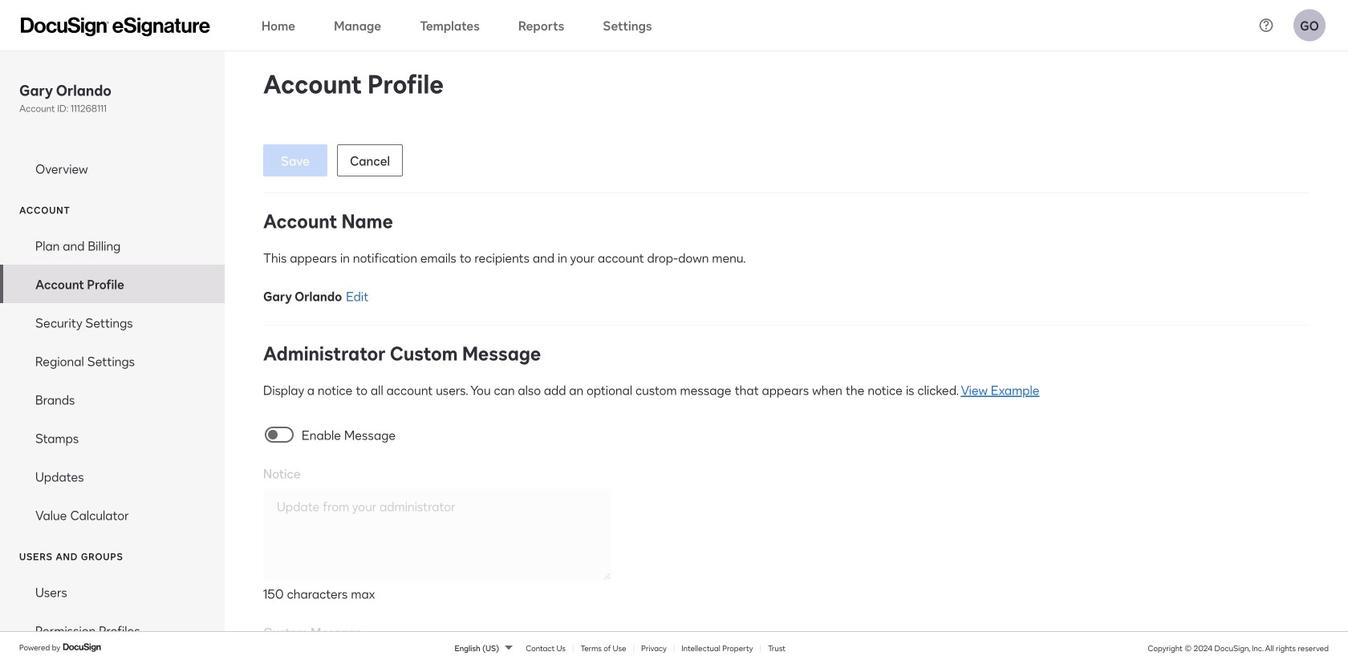 Task type: locate. For each thing, give the bounding box(es) containing it.
account element
[[0, 226, 225, 535]]

docusign image
[[63, 642, 103, 655]]

None text field
[[263, 490, 612, 581]]



Task type: describe. For each thing, give the bounding box(es) containing it.
docusign admin image
[[21, 17, 210, 37]]

users and groups element
[[0, 573, 225, 665]]



